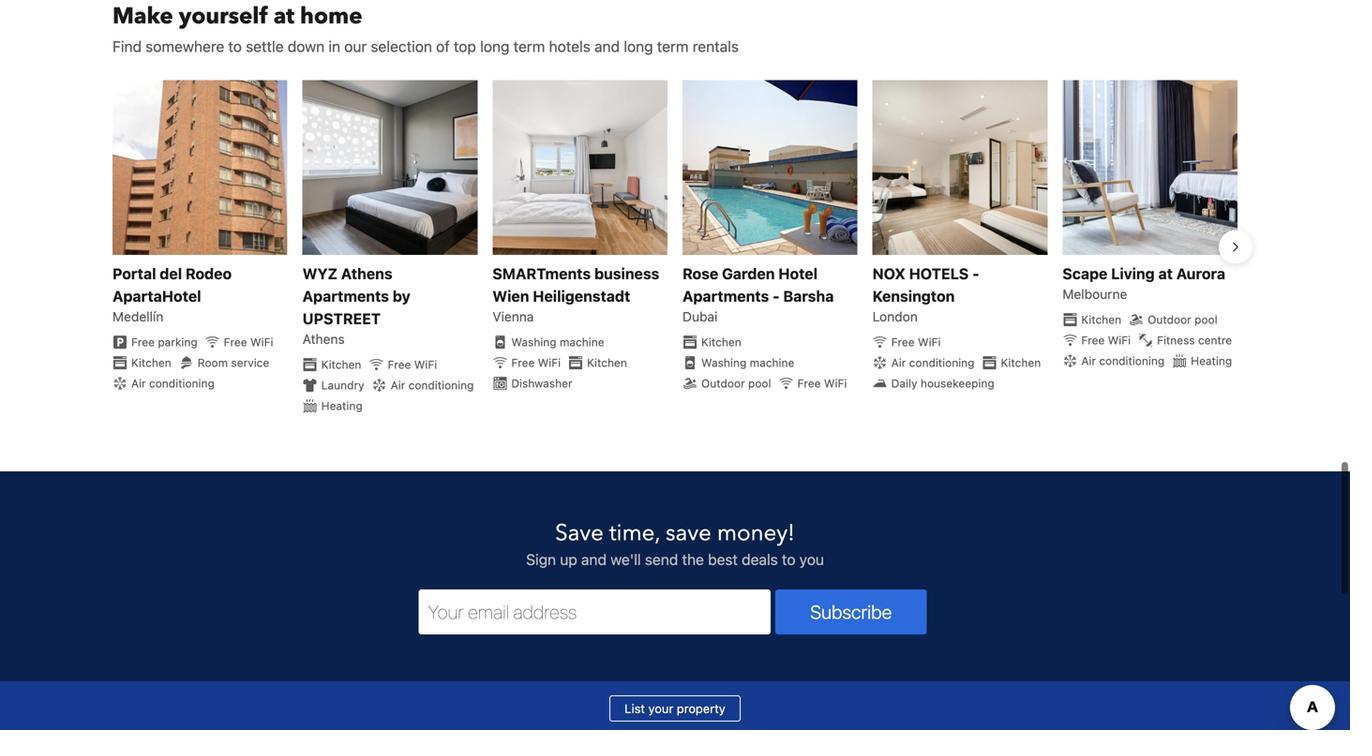 Task type: describe. For each thing, give the bounding box(es) containing it.
apartahotel
[[113, 288, 201, 305]]

dishwasher
[[512, 377, 573, 390]]

settle
[[246, 37, 284, 55]]

housekeeping
[[921, 377, 995, 390]]

at for home
[[274, 1, 295, 32]]

wyz
[[303, 265, 338, 283]]

fitness centre
[[1158, 334, 1233, 347]]

dubai
[[683, 309, 718, 325]]

home
[[300, 1, 363, 32]]

1 vertical spatial machine
[[750, 356, 795, 370]]

our
[[344, 37, 367, 55]]

rodeo
[[186, 265, 232, 283]]

description for a11y image for hotels
[[873, 80, 1048, 255]]

save
[[555, 518, 604, 549]]

to inside 'save time, save money! sign up and we'll send the best deals to you'
[[782, 551, 796, 569]]

air conditioning down fitness
[[1082, 355, 1165, 368]]

description for a11y image for business
[[493, 80, 668, 255]]

melbourne
[[1063, 287, 1128, 302]]

find
[[113, 37, 142, 55]]

1 long from the left
[[480, 37, 510, 55]]

money!
[[717, 518, 795, 549]]

daily housekeeping
[[892, 377, 995, 390]]

service
[[231, 356, 269, 370]]

description for a11y image for athens
[[303, 80, 478, 255]]

business
[[595, 265, 660, 283]]

property
[[677, 702, 726, 716]]

make yourself at home find somewhere to settle down in our selection of top long term hotels and long term rentals
[[113, 1, 739, 55]]

1 vertical spatial heating
[[321, 400, 363, 413]]

vienna
[[493, 309, 534, 325]]

subscribe
[[811, 601, 892, 623]]

subscribe button
[[776, 590, 927, 635]]

rentals
[[693, 37, 739, 55]]

0 horizontal spatial outdoor
[[702, 377, 745, 390]]

time,
[[610, 518, 660, 549]]

- inside rose garden hotel apartments - barsha dubai
[[773, 288, 780, 305]]

free wifi up the service
[[224, 336, 273, 349]]

laundry
[[321, 379, 365, 392]]

air up "daily"
[[892, 356, 906, 370]]

del
[[160, 265, 182, 283]]

of
[[436, 37, 450, 55]]

apartments inside wyz athens apartments by upstreet athens
[[303, 288, 389, 305]]

we'll
[[611, 551, 641, 569]]

down
[[288, 37, 325, 55]]

0 vertical spatial washing machine
[[512, 336, 605, 349]]

free wifi up dishwasher
[[512, 356, 561, 370]]

2 term from the left
[[657, 37, 689, 55]]

free down by
[[388, 358, 411, 371]]

free wifi down by
[[388, 358, 437, 371]]

and inside 'save time, save money! sign up and we'll send the best deals to you'
[[582, 551, 607, 569]]

2 long from the left
[[624, 37, 653, 55]]

region containing portal del rodeo apartahotel
[[98, 73, 1351, 422]]

0 vertical spatial athens
[[341, 265, 393, 283]]

you
[[800, 551, 824, 569]]

portal
[[113, 265, 156, 283]]

smartments
[[493, 265, 591, 283]]

free parking
[[131, 336, 198, 349]]

medellín
[[113, 309, 164, 325]]

garden
[[722, 265, 775, 283]]

portal del rodeo apartahotel medellín
[[113, 265, 232, 325]]

the
[[682, 551, 704, 569]]

living
[[1112, 265, 1155, 283]]

free down the barsha
[[798, 377, 821, 390]]

rose garden hotel apartments - barsha dubai
[[683, 265, 834, 325]]

sign
[[526, 551, 556, 569]]

to inside make yourself at home find somewhere to settle down in our selection of top long term hotels and long term rentals
[[228, 37, 242, 55]]

0 vertical spatial machine
[[560, 336, 605, 349]]

Your email address email field
[[419, 590, 771, 635]]

0 horizontal spatial washing
[[512, 336, 557, 349]]

description for a11y image for living
[[1063, 80, 1238, 255]]

list your property link
[[610, 696, 741, 722]]



Task type: vqa. For each thing, say whether or not it's contained in the screenshot.
the Garden
yes



Task type: locate. For each thing, give the bounding box(es) containing it.
to left you
[[782, 551, 796, 569]]

1 horizontal spatial at
[[1159, 265, 1173, 283]]

1 vertical spatial outdoor
[[702, 377, 745, 390]]

outdoor
[[1148, 313, 1192, 326], [702, 377, 745, 390]]

by
[[393, 288, 411, 305]]

1 horizontal spatial apartments
[[683, 288, 769, 305]]

and
[[595, 37, 620, 55], [582, 551, 607, 569]]

1 horizontal spatial machine
[[750, 356, 795, 370]]

1 horizontal spatial pool
[[1195, 313, 1218, 326]]

free wifi down melbourne
[[1082, 334, 1131, 347]]

at inside make yourself at home find somewhere to settle down in our selection of top long term hotels and long term rentals
[[274, 1, 295, 32]]

rose
[[683, 265, 719, 283]]

free up dishwasher
[[512, 356, 535, 370]]

upstreet
[[303, 310, 381, 328]]

yourself
[[179, 1, 268, 32]]

wien
[[493, 288, 529, 305]]

at right living at the right of page
[[1159, 265, 1173, 283]]

1 horizontal spatial washing machine
[[702, 356, 795, 370]]

1 apartments from the left
[[303, 288, 389, 305]]

apartments inside rose garden hotel apartments - barsha dubai
[[683, 288, 769, 305]]

4 description for a11y image from the left
[[683, 80, 858, 255]]

outdoor up fitness
[[1148, 313, 1192, 326]]

0 horizontal spatial -
[[773, 288, 780, 305]]

washing
[[512, 336, 557, 349], [702, 356, 747, 370]]

long right top
[[480, 37, 510, 55]]

pool
[[1195, 313, 1218, 326], [749, 377, 772, 390]]

athens down upstreet
[[303, 332, 345, 347]]

and right hotels
[[595, 37, 620, 55]]

top
[[454, 37, 476, 55]]

1 vertical spatial outdoor pool
[[702, 377, 772, 390]]

free down medellín
[[131, 336, 155, 349]]

to left settle
[[228, 37, 242, 55]]

washing machine
[[512, 336, 605, 349], [702, 356, 795, 370]]

1 vertical spatial and
[[582, 551, 607, 569]]

barsha
[[784, 288, 834, 305]]

wyz athens apartments by upstreet athens
[[303, 265, 411, 347]]

air conditioning down 'parking'
[[131, 377, 215, 390]]

0 vertical spatial and
[[595, 37, 620, 55]]

free down london on the top right
[[892, 336, 915, 349]]

0 vertical spatial to
[[228, 37, 242, 55]]

aurora
[[1177, 265, 1226, 283]]

description for a11y image for del
[[113, 80, 288, 255]]

hotel
[[779, 265, 818, 283]]

kitchen
[[1082, 313, 1122, 326], [702, 336, 742, 349], [131, 356, 171, 370], [587, 356, 627, 370], [1001, 356, 1041, 370], [321, 358, 362, 371]]

make
[[113, 1, 173, 32]]

daily
[[892, 377, 918, 390]]

at inside scape living at aurora melbourne
[[1159, 265, 1173, 283]]

outdoor pool down dubai
[[702, 377, 772, 390]]

centre
[[1199, 334, 1233, 347]]

washing machine up dishwasher
[[512, 336, 605, 349]]

to
[[228, 37, 242, 55], [782, 551, 796, 569]]

0 vertical spatial at
[[274, 1, 295, 32]]

wifi
[[1108, 334, 1131, 347], [250, 336, 273, 349], [918, 336, 941, 349], [538, 356, 561, 370], [414, 358, 437, 371], [824, 377, 847, 390]]

- down hotel
[[773, 288, 780, 305]]

0 horizontal spatial term
[[514, 37, 545, 55]]

free wifi left "daily"
[[798, 377, 847, 390]]

nox
[[873, 265, 906, 283]]

london
[[873, 309, 918, 325]]

- inside nox hotels - kensington london
[[973, 265, 980, 283]]

up
[[560, 551, 578, 569]]

1 vertical spatial washing machine
[[702, 356, 795, 370]]

0 horizontal spatial heating
[[321, 400, 363, 413]]

washing down the vienna
[[512, 336, 557, 349]]

0 vertical spatial washing
[[512, 336, 557, 349]]

room
[[198, 356, 228, 370]]

region
[[98, 73, 1351, 422]]

term left rentals
[[657, 37, 689, 55]]

1 horizontal spatial to
[[782, 551, 796, 569]]

long right hotels
[[624, 37, 653, 55]]

0 horizontal spatial outdoor pool
[[702, 377, 772, 390]]

free up room service at the left
[[224, 336, 247, 349]]

0 horizontal spatial pool
[[749, 377, 772, 390]]

machine
[[560, 336, 605, 349], [750, 356, 795, 370]]

free wifi down london on the top right
[[892, 336, 941, 349]]

and inside make yourself at home find somewhere to settle down in our selection of top long term hotels and long term rentals
[[595, 37, 620, 55]]

heating down the centre
[[1191, 355, 1233, 368]]

outdoor pool up fitness
[[1148, 313, 1218, 326]]

at up settle
[[274, 1, 295, 32]]

0 vertical spatial outdoor pool
[[1148, 313, 1218, 326]]

parking
[[158, 336, 198, 349]]

long
[[480, 37, 510, 55], [624, 37, 653, 55]]

list your property
[[625, 702, 726, 716]]

nox hotels - kensington london
[[873, 265, 980, 325]]

at
[[274, 1, 295, 32], [1159, 265, 1173, 283]]

0 horizontal spatial apartments
[[303, 288, 389, 305]]

0 horizontal spatial to
[[228, 37, 242, 55]]

air conditioning right laundry
[[391, 379, 474, 392]]

outdoor pool
[[1148, 313, 1218, 326], [702, 377, 772, 390]]

somewhere
[[146, 37, 224, 55]]

heating down laundry
[[321, 400, 363, 413]]

1 horizontal spatial outdoor pool
[[1148, 313, 1218, 326]]

and right up
[[582, 551, 607, 569]]

air
[[1082, 355, 1097, 368], [892, 356, 906, 370], [131, 377, 146, 390], [391, 379, 405, 392]]

heiligenstadt
[[533, 288, 631, 305]]

save time, save money! sign up and we'll send the best deals to you
[[526, 518, 824, 569]]

1 vertical spatial athens
[[303, 332, 345, 347]]

conditioning
[[1100, 355, 1165, 368], [910, 356, 975, 370], [149, 377, 215, 390], [409, 379, 474, 392]]

your
[[649, 702, 674, 716]]

5 description for a11y image from the left
[[873, 80, 1048, 255]]

free wifi
[[1082, 334, 1131, 347], [224, 336, 273, 349], [892, 336, 941, 349], [512, 356, 561, 370], [388, 358, 437, 371], [798, 377, 847, 390]]

heating
[[1191, 355, 1233, 368], [321, 400, 363, 413]]

2 description for a11y image from the left
[[303, 80, 478, 255]]

outdoor down dubai
[[702, 377, 745, 390]]

free down melbourne
[[1082, 334, 1105, 347]]

0 vertical spatial heating
[[1191, 355, 1233, 368]]

apartments down the "garden"
[[683, 288, 769, 305]]

save
[[666, 518, 712, 549]]

1 horizontal spatial term
[[657, 37, 689, 55]]

washing machine down dubai
[[702, 356, 795, 370]]

hotels
[[549, 37, 591, 55]]

0 vertical spatial pool
[[1195, 313, 1218, 326]]

pool down rose garden hotel apartments - barsha dubai
[[749, 377, 772, 390]]

smartments business wien heiligenstadt vienna
[[493, 265, 660, 325]]

apartments
[[303, 288, 389, 305], [683, 288, 769, 305]]

air conditioning up 'daily housekeeping'
[[892, 356, 975, 370]]

1 term from the left
[[514, 37, 545, 55]]

1 horizontal spatial heating
[[1191, 355, 1233, 368]]

0 horizontal spatial washing machine
[[512, 336, 605, 349]]

scape
[[1063, 265, 1108, 283]]

1 vertical spatial to
[[782, 551, 796, 569]]

- right hotels
[[973, 265, 980, 283]]

athens right wyz
[[341, 265, 393, 283]]

kensington
[[873, 288, 955, 305]]

0 horizontal spatial long
[[480, 37, 510, 55]]

1 vertical spatial pool
[[749, 377, 772, 390]]

0 vertical spatial outdoor
[[1148, 313, 1192, 326]]

1 horizontal spatial washing
[[702, 356, 747, 370]]

description for a11y image for garden
[[683, 80, 858, 255]]

save time, save money! footer
[[0, 471, 1351, 731]]

term left hotels
[[514, 37, 545, 55]]

2 apartments from the left
[[683, 288, 769, 305]]

selection
[[371, 37, 432, 55]]

in
[[329, 37, 341, 55]]

deals
[[742, 551, 778, 569]]

best
[[708, 551, 738, 569]]

1 vertical spatial washing
[[702, 356, 747, 370]]

air down melbourne
[[1082, 355, 1097, 368]]

at for aurora
[[1159, 265, 1173, 283]]

1 horizontal spatial long
[[624, 37, 653, 55]]

list
[[625, 702, 645, 716]]

0 horizontal spatial at
[[274, 1, 295, 32]]

free
[[1082, 334, 1105, 347], [131, 336, 155, 349], [224, 336, 247, 349], [892, 336, 915, 349], [512, 356, 535, 370], [388, 358, 411, 371], [798, 377, 821, 390]]

0 vertical spatial -
[[973, 265, 980, 283]]

-
[[973, 265, 980, 283], [773, 288, 780, 305]]

scape living at aurora melbourne
[[1063, 265, 1226, 302]]

washing down dubai
[[702, 356, 747, 370]]

apartments up upstreet
[[303, 288, 389, 305]]

description for a11y image
[[113, 80, 288, 255], [303, 80, 478, 255], [493, 80, 668, 255], [683, 80, 858, 255], [873, 80, 1048, 255], [1063, 80, 1238, 255]]

machine down heiligenstadt
[[560, 336, 605, 349]]

1 description for a11y image from the left
[[113, 80, 288, 255]]

fitness
[[1158, 334, 1196, 347]]

air conditioning
[[1082, 355, 1165, 368], [892, 356, 975, 370], [131, 377, 215, 390], [391, 379, 474, 392]]

6 description for a11y image from the left
[[1063, 80, 1238, 255]]

pool up the centre
[[1195, 313, 1218, 326]]

3 description for a11y image from the left
[[493, 80, 668, 255]]

1 horizontal spatial -
[[973, 265, 980, 283]]

air down free parking
[[131, 377, 146, 390]]

send
[[645, 551, 678, 569]]

0 horizontal spatial machine
[[560, 336, 605, 349]]

air right laundry
[[391, 379, 405, 392]]

machine down rose garden hotel apartments - barsha dubai
[[750, 356, 795, 370]]

1 vertical spatial -
[[773, 288, 780, 305]]

room service
[[198, 356, 269, 370]]

hotels
[[910, 265, 969, 283]]

1 vertical spatial at
[[1159, 265, 1173, 283]]

athens
[[341, 265, 393, 283], [303, 332, 345, 347]]

1 horizontal spatial outdoor
[[1148, 313, 1192, 326]]



